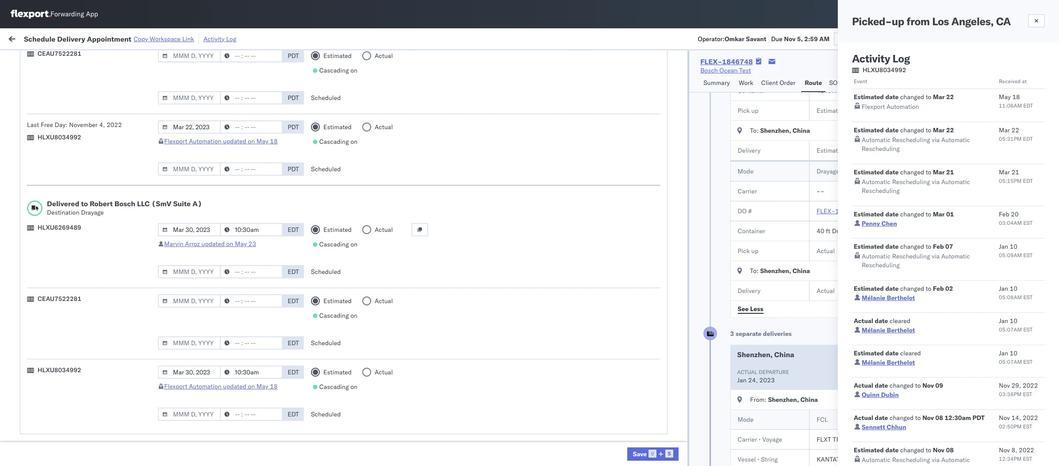 Task type: locate. For each thing, give the bounding box(es) containing it.
2 lhuu7894563, from the top
[[723, 223, 769, 231]]

edt, for sixth schedule pickup from los angeles, ca link from the bottom of the page
[[213, 106, 227, 114]]

0 horizontal spatial exception
[[861, 35, 890, 43]]

2 confirm delivery button from the top
[[20, 437, 67, 446]]

1 zimu3048342 from the top
[[799, 379, 842, 387]]

from
[[907, 15, 930, 28], [69, 106, 82, 114], [69, 125, 82, 133], [69, 164, 82, 172], [69, 203, 82, 211], [65, 242, 78, 250], [69, 281, 82, 289], [69, 320, 82, 328], [69, 340, 82, 348], [69, 398, 82, 406], [65, 418, 78, 426]]

netherlands
[[117, 320, 151, 328], [117, 398, 151, 406], [113, 418, 148, 426]]

mélanie berthelot button for estimated
[[862, 359, 916, 367]]

date for jan 10 05:08am est
[[886, 285, 899, 293]]

mode right snooze
[[357, 71, 371, 78]]

los for 1st schedule pickup from los angeles, ca button from the top
[[83, 106, 93, 114]]

0 horizontal spatial log
[[226, 35, 236, 43]]

0 vertical spatial destination
[[47, 208, 79, 216]]

1 horizontal spatial destination
[[1008, 340, 1040, 348]]

llc
[[137, 199, 150, 208]]

21
[[947, 168, 955, 176], [1012, 168, 1020, 176]]

am for 1st schedule pickup from los angeles, ca button from the bottom of the page
[[202, 340, 212, 348]]

aug
[[229, 87, 240, 95]]

6 schedule pickup from los angeles, ca link from the top
[[20, 339, 129, 348]]

actual date changed to nov 09
[[854, 382, 944, 390]]

2 schedule delivery appointment button from the top
[[20, 222, 109, 232]]

1 vertical spatial schedule pickup from rotterdam, netherlands
[[20, 398, 151, 406]]

mbl/mawb numbers button
[[795, 69, 934, 78]]

1 horizontal spatial file exception
[[908, 34, 950, 42]]

dec left 23
[[228, 243, 239, 251]]

1 2:59 am est, dec 14, 2022 from the top
[[187, 204, 268, 212]]

4 ocean fcl from the top
[[357, 223, 388, 231]]

est, up 2:59 am est, jan 13, 2023
[[213, 262, 227, 270]]

1 vertical spatial dry
[[833, 227, 842, 235]]

11:30 up "8:30 pm est, jan 30, 2023"
[[187, 360, 204, 368]]

numbers inside button
[[748, 71, 770, 78]]

0 vertical spatial carrier
[[738, 187, 758, 195]]

container inside button
[[723, 71, 747, 78]]

confirm inside button
[[20, 242, 43, 250]]

upload customs clearance documents
[[20, 87, 131, 95], [20, 184, 131, 192], [20, 359, 131, 367]]

numbers inside button
[[832, 71, 854, 78]]

work down container numbers
[[739, 79, 754, 87]]

-- : -- -- text field for 4th mmm d, yyyy text field from the top
[[220, 223, 283, 236]]

mélanie berthelot
[[862, 294, 916, 302], [862, 326, 916, 334], [862, 359, 916, 367]]

changed
[[901, 93, 925, 101], [901, 126, 925, 134], [901, 168, 925, 176], [901, 210, 925, 218], [901, 243, 925, 251], [901, 285, 925, 293], [890, 382, 914, 390], [890, 414, 914, 422], [901, 446, 925, 454]]

1 vertical spatial mode
[[738, 167, 754, 175]]

5 ceau7522281, hlxu6269489, hlxu8034992 from the top
[[723, 184, 860, 192]]

lhuu7894563, uetu5238478
[[723, 204, 813, 212], [723, 223, 813, 231], [723, 243, 813, 251], [723, 262, 813, 270]]

1 vertical spatial savant
[[967, 145, 986, 153]]

1 vertical spatial customs
[[42, 184, 67, 192]]

to: up msdu7304509
[[751, 267, 759, 275]]

MMM D, YYYY text field
[[158, 91, 221, 104], [158, 265, 221, 278], [158, 366, 221, 379]]

1 maeu9408431 from the top
[[799, 301, 844, 309]]

pm for 11:30 pm est, jan 23, 2023
[[205, 301, 215, 309]]

ceau7522281, for second schedule pickup from los angeles, ca link from the top of the page
[[723, 126, 768, 134]]

2023 right 25,
[[251, 340, 266, 348]]

ceau7522281, hlxu6269489, hlxu8034992 for third schedule pickup from los angeles, ca link from the top
[[723, 165, 860, 173]]

0 vertical spatial drayage
[[817, 167, 840, 175]]

automatic rescheduling via automatic rescheduling down estimated date changed to nov 08
[[862, 456, 971, 466]]

2 vertical spatial ceau7522281
[[38, 295, 81, 303]]

10 inside the jan 10 05:08am est
[[1010, 285, 1018, 293]]

2 pick from the top
[[738, 247, 750, 255]]

14,
[[241, 204, 251, 212], [241, 223, 251, 231], [1012, 414, 1022, 422]]

3 -- : -- -- text field from the top
[[220, 223, 283, 236]]

est inside "nov 29, 2022 03:38pm est"
[[1024, 391, 1033, 398]]

lhuu7894563,
[[723, 204, 769, 212], [723, 223, 769, 231], [723, 243, 769, 251], [723, 262, 769, 270]]

to
[[926, 93, 932, 101], [926, 126, 932, 134], [926, 168, 932, 176], [81, 199, 88, 208], [909, 207, 914, 215], [926, 210, 932, 218], [926, 243, 932, 251], [926, 285, 932, 293], [916, 382, 921, 390], [916, 414, 921, 422], [926, 446, 932, 454]]

est, down 2:59 am est, jan 13, 2023
[[217, 301, 230, 309]]

2022 inside nov 8, 2022 12:34pm est
[[1019, 446, 1035, 454]]

2 automatic rescheduling via automatic rescheduling from the top
[[862, 178, 971, 195]]

dec for confirm delivery
[[228, 262, 240, 270]]

0 vertical spatial upload
[[20, 87, 40, 95]]

1 vertical spatial cleared
[[901, 349, 922, 357]]

container
[[723, 71, 747, 78], [738, 87, 766, 95], [738, 227, 766, 235]]

0 vertical spatial netherlands
[[117, 320, 151, 328]]

3 hlxu6269489, from the top
[[770, 145, 815, 153]]

bookings
[[511, 282, 537, 290]]

mélanie berthelot button down 'estimated date cleared'
[[862, 359, 916, 367]]

pick down caiu7969337
[[738, 107, 750, 115]]

abcdefg78456546 down flex-1846748a button
[[799, 223, 859, 231]]

2 zimu3048342 from the top
[[799, 399, 842, 407]]

10 down jaehyung choi - test destination agent
[[1010, 349, 1018, 357]]

nyku9743990 down carrier • voyage
[[723, 457, 766, 465]]

to for mar 21 05:15pm edt
[[926, 168, 932, 176]]

appointment
[[87, 34, 131, 43], [73, 145, 109, 153], [73, 223, 109, 231], [73, 301, 109, 309], [73, 379, 109, 387]]

1 vertical spatial 24,
[[749, 376, 758, 384]]

2023 inside actual departure jan 24, 2023
[[760, 376, 775, 384]]

lhuu7894563, for schedule pickup from los angeles, ca
[[723, 204, 769, 212]]

estimated inside estimated arrival nov 5, 2022
[[905, 369, 934, 375]]

1 vertical spatial omkar
[[947, 145, 965, 153]]

21 down omkar savant
[[947, 168, 955, 176]]

carrier
[[916, 207, 934, 215]]

1 vertical spatial upload customs clearance documents
[[20, 184, 131, 192]]

jan 12, 2023 left 07
[[895, 247, 933, 255]]

schedule pickup from los angeles, ca button
[[20, 106, 129, 115], [20, 125, 129, 135], [20, 164, 129, 174], [20, 203, 129, 213], [20, 281, 129, 291], [20, 339, 129, 349]]

0 horizontal spatial numbers
[[748, 71, 770, 78]]

confirm inside "button"
[[20, 418, 43, 426]]

jan down the messages button
[[895, 107, 905, 115]]

3 lhuu7894563, from the top
[[723, 243, 769, 251]]

2023 down 2:00 am est, feb 3, 2023
[[248, 438, 263, 446]]

flex-2130387 for 2:00 am est, feb 3, 2023
[[643, 418, 689, 426]]

2 via from the top
[[932, 178, 940, 186]]

8:30 for 8:30 am est, feb 3, 2023
[[187, 438, 200, 446]]

14, down 9,
[[241, 204, 251, 212]]

mélanie berthelot button for actual
[[862, 326, 916, 334]]

schedule delivery appointment link
[[20, 145, 109, 153], [20, 222, 109, 231], [20, 300, 109, 309], [20, 378, 109, 387]]

resize handle column header
[[171, 69, 181, 466], [301, 69, 312, 466], [342, 69, 353, 466], [419, 69, 430, 466], [496, 69, 506, 466], [614, 69, 624, 466], [708, 69, 718, 466], [784, 69, 795, 466], [932, 69, 942, 466], [1008, 69, 1019, 466], [1044, 69, 1054, 466]]

10 up 05:08am
[[1010, 285, 1018, 293]]

zimu3048342 for schedule delivery appointment
[[799, 379, 842, 387]]

08
[[936, 414, 944, 422], [947, 446, 954, 454]]

mélanie up the actual date cleared
[[862, 294, 886, 302]]

1 schedule pickup from rotterdam, netherlands link from the top
[[20, 320, 151, 329]]

0 horizontal spatial destination
[[47, 208, 79, 216]]

0 vertical spatial estimated date changed to mar 22
[[854, 93, 955, 101]]

12, down the messages button
[[906, 107, 916, 115]]

1 vertical spatial automation
[[189, 137, 222, 145]]

20
[[1012, 210, 1019, 218]]

2130384 for schedule delivery appointment
[[662, 379, 689, 387]]

carrier up do #
[[738, 187, 758, 195]]

flex-
[[701, 57, 723, 66], [643, 87, 662, 95], [643, 106, 662, 114], [643, 126, 662, 134], [643, 145, 662, 153], [643, 165, 662, 173], [643, 184, 662, 192], [643, 204, 662, 212], [817, 207, 836, 215], [643, 223, 662, 231], [643, 243, 662, 251], [643, 262, 662, 270], [643, 282, 662, 290], [643, 301, 662, 309], [643, 321, 662, 329], [643, 340, 662, 348], [643, 360, 662, 368], [643, 379, 662, 387], [643, 399, 662, 407], [643, 418, 662, 426], [643, 438, 662, 446], [643, 457, 662, 465]]

mélanie berthelot down estimated date changed to feb 02
[[862, 294, 916, 302]]

am
[[820, 35, 830, 43], [202, 87, 212, 95], [202, 106, 212, 114], [202, 126, 212, 134], [202, 145, 212, 153], [202, 165, 212, 173], [202, 184, 212, 192], [202, 204, 212, 212], [202, 223, 212, 231], [202, 262, 212, 270], [202, 282, 212, 290], [202, 340, 212, 348], [202, 418, 212, 426], [202, 438, 212, 446]]

2 vertical spatial mode
[[738, 416, 754, 424]]

2 05:07am from the top
[[1000, 359, 1023, 365]]

-- : -- -- text field up 28,
[[220, 336, 283, 350]]

0 horizontal spatial 24,
[[241, 262, 251, 270]]

1 2130387 from the top
[[662, 301, 689, 309]]

3 upload customs clearance documents link from the top
[[20, 359, 131, 368]]

3 schedule delivery appointment link from the top
[[20, 300, 109, 309]]

1 horizontal spatial activity log
[[853, 52, 911, 65]]

-- : -- -- text field
[[220, 91, 283, 104], [220, 162, 283, 176], [220, 294, 283, 308], [220, 366, 283, 379], [220, 408, 283, 421]]

mélanie berthelot for estimated
[[862, 359, 916, 367]]

1 to: from the top
[[751, 127, 759, 135]]

1 vertical spatial activity
[[853, 52, 891, 65]]

0 vertical spatial work
[[97, 34, 112, 42]]

to for may 18 11:06am edt
[[926, 93, 932, 101]]

2:59 for 1st schedule pickup from los angeles, ca button from the top
[[187, 106, 200, 114]]

1 vertical spatial --
[[799, 340, 807, 348]]

rotterdam, inside "button"
[[80, 418, 111, 426]]

flex-1889466 for schedule delivery appointment
[[643, 223, 689, 231]]

1 horizontal spatial 08
[[947, 446, 954, 454]]

2 vertical spatial mélanie berthelot button
[[862, 359, 916, 367]]

1 hlxu6269489, from the top
[[770, 106, 815, 114]]

1 jan 12, 2023 from the top
[[895, 107, 933, 115]]

0 vertical spatial upload customs clearance documents
[[20, 87, 131, 95]]

mbl/mawb
[[799, 71, 830, 78]]

automatic rescheduling via automatic rescheduling up estimated date changed to mar 21
[[862, 136, 971, 153]]

changed for nov 14, 2022 02:50pm est
[[890, 414, 914, 422]]

nov inside nov 8, 2022 12:34pm est
[[1000, 446, 1011, 454]]

2023 down 2:59 am est, jan 13, 2023
[[254, 301, 269, 309]]

0 vertical spatial pick
[[738, 107, 750, 115]]

1 horizontal spatial work
[[739, 79, 754, 87]]

2 vertical spatial mélanie
[[862, 359, 886, 367]]

4 gvcu5265864 from the top
[[723, 437, 766, 445]]

updated for hlxu8034992
[[223, 382, 246, 390]]

1 vertical spatial 18
[[270, 137, 278, 145]]

schedule for third schedule pickup from los angeles, ca button from the top of the page
[[20, 164, 47, 172]]

lhuu7894563, uetu5238478 for confirm delivery
[[723, 262, 813, 270]]

1 numbers from the left
[[748, 71, 770, 78]]

0 vertical spatial mmm d, yyyy text field
[[158, 91, 221, 104]]

0 vertical spatial mélanie
[[862, 294, 886, 302]]

work inside button
[[97, 34, 112, 42]]

cleared down estimated date changed to feb 02
[[890, 317, 911, 325]]

fcl for schedule delivery appointment "button" for 2:59 am est, dec 14, 2022
[[377, 223, 388, 231]]

2 ft from the top
[[826, 227, 831, 235]]

2:00 up 8:30 am est, feb 3, 2023
[[187, 418, 200, 426]]

gvcu5265864 for 11:30 pm est, jan 23, 2023
[[723, 301, 766, 309]]

date up the actual date cleared
[[886, 285, 899, 293]]

1 horizontal spatial activity
[[853, 52, 891, 65]]

2 10 from the top
[[1010, 285, 1018, 293]]

date for nov 8, 2022 12:34pm est
[[886, 446, 899, 454]]

to inside delivered to robert bosch llc (smv suite a) destination drayage
[[81, 199, 88, 208]]

up for estimated
[[752, 107, 759, 115]]

jan down shenzhen, china
[[738, 376, 747, 384]]

5,
[[798, 35, 803, 43], [242, 106, 247, 114], [242, 126, 247, 134], [242, 145, 247, 153], [242, 165, 247, 173], [917, 376, 923, 384]]

24, inside actual departure jan 24, 2023
[[749, 376, 758, 384]]

: left no
[[206, 55, 207, 61]]

event
[[854, 78, 868, 85]]

previous
[[941, 35, 967, 43]]

4 1889466 from the top
[[662, 262, 689, 270]]

confirm pickup from rotterdam, netherlands button
[[20, 417, 148, 427]]

25,
[[239, 340, 249, 348]]

messages button
[[890, 75, 926, 92]]

2 upload customs clearance documents link from the top
[[20, 183, 131, 192]]

mar inside 'mar 21 05:15pm edt'
[[1000, 168, 1011, 176]]

est inside nov 14, 2022 02:50pm est
[[1024, 423, 1033, 430]]

changed for nov 29, 2022 03:38pm est
[[890, 382, 914, 390]]

2 edt, from the top
[[213, 106, 227, 114]]

0 horizontal spatial 08
[[936, 414, 944, 422]]

1 schedule delivery appointment from the top
[[20, 145, 109, 153]]

less
[[751, 305, 764, 313]]

05:09am
[[1000, 252, 1023, 259]]

pm down 2:59 am est, jan 13, 2023
[[205, 301, 215, 309]]

delivered
[[47, 199, 79, 208]]

1 horizontal spatial dry
[[843, 87, 853, 95]]

0 vertical spatial 15,
[[906, 147, 916, 154]]

1 vertical spatial pick
[[738, 247, 750, 255]]

3 nyku9743990 from the top
[[723, 457, 766, 465]]

pickup inside button
[[45, 242, 64, 250]]

mélanie berthelot button down the actual date cleared
[[862, 326, 916, 334]]

-- : -- -- text field for second mmm d, yyyy text field from the bottom
[[220, 336, 283, 350]]

to for jan 10 05:08am est
[[926, 285, 932, 293]]

jan 15, 2023 for estimated
[[895, 147, 933, 154]]

am for 2nd schedule pickup from los angeles, ca button from the top of the page
[[202, 126, 212, 134]]

2 vertical spatial flex-2130384
[[643, 457, 689, 465]]

0 horizontal spatial omkar
[[725, 35, 745, 43]]

3 mmm d, yyyy text field from the top
[[158, 366, 221, 379]]

mélanie berthelot button down estimated date changed to feb 02
[[862, 294, 916, 302]]

via
[[932, 136, 940, 144], [932, 178, 940, 186], [932, 252, 940, 260], [932, 456, 940, 464]]

14, up 02:50pm
[[1012, 414, 1022, 422]]

-- : -- -- text field up 13,
[[220, 265, 283, 278]]

1889466 for confirm pickup from los angeles, ca
[[662, 243, 689, 251]]

5 schedule pickup from los angeles, ca link from the top
[[20, 281, 129, 290]]

0 vertical spatial cleared
[[890, 317, 911, 325]]

22 inside mar 22 05:31pm edt
[[1012, 126, 1020, 134]]

voyage
[[763, 436, 783, 444]]

2 upload customs clearance documents button from the top
[[20, 183, 131, 193]]

maeu9408431
[[799, 301, 844, 309], [799, 321, 844, 329], [799, 360, 844, 368], [799, 418, 844, 426], [799, 438, 844, 446]]

8:30
[[187, 379, 200, 387], [187, 438, 200, 446]]

forwarding app
[[50, 10, 98, 18]]

1 horizontal spatial 24,
[[749, 376, 758, 384]]

2023 left 02
[[917, 287, 933, 295]]

1 flex-2130384 from the top
[[643, 379, 689, 387]]

12:30am
[[945, 414, 972, 422]]

5 -- : -- -- text field from the top
[[220, 336, 283, 350]]

2:59 am est, dec 14, 2022 for schedule delivery appointment
[[187, 223, 268, 231]]

4 2:59 am edt, nov 5, 2022 from the top
[[187, 165, 264, 173]]

automatic rescheduling via automatic rescheduling down estimated date changed to feb 07
[[862, 252, 971, 269]]

4 automatic rescheduling via automatic rescheduling from the top
[[862, 456, 971, 466]]

1 vertical spatial upload customs clearance documents button
[[20, 183, 131, 193]]

0 vertical spatial 2130384
[[662, 379, 689, 387]]

1 vertical spatial 05:07am
[[1000, 359, 1023, 365]]

from inside "button"
[[65, 418, 78, 426]]

1 gvcu5265864 from the top
[[723, 301, 766, 309]]

1 test123456 from the top
[[799, 106, 837, 114]]

pick for actual
[[738, 247, 750, 255]]

ca
[[997, 15, 1012, 28], [121, 106, 129, 114], [121, 125, 129, 133], [121, 164, 129, 172], [121, 203, 129, 211], [117, 242, 126, 250], [121, 281, 129, 289], [121, 340, 129, 348], [949, 350, 959, 359]]

edt,
[[213, 87, 227, 95], [213, 106, 227, 114], [213, 126, 227, 134], [213, 145, 227, 153], [213, 165, 227, 173]]

status : ready for work, blocked, in progress
[[49, 55, 161, 61]]

2 lhuu7894563, uetu5238478 from the top
[[723, 223, 813, 231]]

3 up abcd1234560
[[731, 330, 735, 338]]

zimu3048342 up flxt
[[799, 399, 842, 407]]

3 ceau7522281, hlxu6269489, hlxu8034992 from the top
[[723, 145, 860, 153]]

10 up '05:09am'
[[1010, 243, 1018, 251]]

2 flex-2130384 from the top
[[643, 399, 689, 407]]

1 vertical spatial 2:00
[[187, 418, 200, 426]]

1 horizontal spatial numbers
[[832, 71, 854, 78]]

to: shenzhen, china
[[751, 127, 811, 135], [751, 267, 811, 275]]

2:59 for 2:59 am edt, nov 5, 2022's schedule delivery appointment "button"
[[187, 145, 200, 153]]

4 flex-1889466 from the top
[[643, 262, 689, 270]]

2 flex-1889466 from the top
[[643, 223, 689, 231]]

edt inside mar 22 05:31pm edt
[[1024, 135, 1033, 142]]

: down event
[[853, 87, 855, 95]]

-- : -- -- text field up 23
[[220, 223, 283, 236]]

1 vertical spatial 12,
[[906, 247, 916, 255]]

2 schedule pickup from rotterdam, netherlands from the top
[[20, 398, 151, 406]]

1 lhuu7894563, from the top
[[723, 204, 769, 212]]

ca for third schedule pickup from los angeles, ca button from the top of the page
[[121, 164, 129, 172]]

1 12, from the top
[[906, 107, 916, 115]]

activity log up no
[[204, 35, 236, 43]]

1889466 for confirm delivery
[[662, 262, 689, 270]]

0 vertical spatial jan 12, 2023
[[895, 107, 933, 115]]

confirm delivery link
[[20, 261, 67, 270], [20, 437, 67, 446]]

pm down 11:30 pm est, jan 28, 2023
[[202, 379, 211, 387]]

pdt for 7th mmm d, yyyy text field from the bottom
[[288, 52, 299, 60]]

schedule delivery appointment button for 11:30 pm est, jan 23, 2023
[[20, 300, 109, 310]]

pm up "8:30 pm est, jan 30, 2023"
[[205, 360, 215, 368]]

mar inside mar 22 05:31pm edt
[[1000, 126, 1011, 134]]

2:59 am edt, nov 5, 2022
[[187, 106, 264, 114], [187, 126, 264, 134], [187, 145, 264, 153], [187, 165, 264, 173]]

2022
[[253, 87, 268, 95], [249, 106, 264, 114], [107, 121, 122, 129], [249, 126, 264, 134], [249, 145, 264, 153], [249, 165, 264, 173], [248, 184, 264, 192], [252, 204, 268, 212], [252, 223, 268, 231], [252, 243, 267, 251], [252, 262, 268, 270], [925, 376, 940, 384], [1023, 382, 1039, 390], [1023, 414, 1039, 422], [1019, 446, 1035, 454]]

2022 inside estimated arrival nov 5, 2022
[[925, 376, 940, 384]]

schedule pickup from los angeles, ca link
[[20, 106, 129, 114], [20, 125, 129, 134], [20, 164, 129, 173], [20, 203, 129, 212], [20, 281, 129, 290], [20, 339, 129, 348]]

40 ft dry : hlxu8034992
[[817, 227, 889, 235]]

2 vertical spatial berthelot
[[887, 359, 916, 367]]

1 vertical spatial updated
[[202, 240, 225, 248]]

nov inside nov 14, 2022 02:50pm est
[[1000, 414, 1011, 422]]

jan inside jan 10 05:09am est
[[1000, 243, 1009, 251]]

2 12, from the top
[[906, 247, 916, 255]]

gvcu5265864 up the vessel
[[723, 437, 766, 445]]

02:50pm
[[1000, 423, 1022, 430]]

2 customs from the top
[[42, 184, 67, 192]]

carrier
[[738, 187, 758, 195], [738, 436, 758, 444]]

abcdefg78456546 for schedule pickup from los angeles, ca
[[799, 204, 859, 212]]

work
[[97, 34, 112, 42], [739, 79, 754, 87]]

gvcu5265864 down abcd1234560
[[723, 359, 766, 367]]

2023
[[917, 107, 933, 115], [917, 147, 933, 154], [917, 247, 933, 255], [251, 282, 266, 290], [917, 287, 933, 295], [254, 301, 269, 309], [251, 340, 266, 348], [254, 360, 269, 368], [760, 376, 775, 384], [250, 379, 265, 387], [248, 418, 263, 426], [248, 438, 263, 446]]

flexport demo consignee
[[434, 282, 507, 290]]

8:30 for 8:30 pm est, jan 30, 2023
[[187, 379, 200, 387]]

flexport
[[862, 103, 885, 111], [164, 137, 187, 145], [434, 282, 457, 290], [164, 382, 187, 390]]

schedule for fourth schedule pickup from los angeles, ca button from the top
[[20, 203, 47, 211]]

automatic up omkar savant
[[942, 136, 971, 144]]

3, down 2:00 am est, feb 3, 2023
[[240, 438, 246, 446]]

lhuu7894563, uetu5238478 for schedule pickup from los angeles, ca
[[723, 204, 813, 212]]

0 vertical spatial 18
[[1013, 93, 1021, 101]]

netherlands inside confirm pickup from rotterdam, netherlands link
[[113, 418, 148, 426]]

2:59
[[805, 35, 818, 43], [187, 106, 200, 114], [187, 126, 200, 134], [187, 145, 200, 153], [187, 165, 200, 173], [187, 204, 200, 212], [187, 223, 200, 231], [187, 282, 200, 290], [187, 340, 200, 348]]

angeles,
[[952, 15, 994, 28], [95, 106, 119, 114], [95, 125, 119, 133], [95, 164, 119, 172], [95, 203, 119, 211], [91, 242, 116, 250], [95, 281, 119, 289], [95, 340, 119, 348], [918, 350, 948, 359]]

upload for 3:00 am edt, aug 19, 2022
[[20, 87, 40, 95]]

work inside button
[[739, 79, 754, 87]]

0 vertical spatial mélanie berthelot
[[862, 294, 916, 302]]

ft for dry
[[826, 227, 831, 235]]

0 horizontal spatial at
[[176, 34, 182, 42]]

maeu9408431 for 11:30 pm est, jan 23, 2023
[[799, 301, 844, 309]]

flex-2130387 for 11:30 pm est, jan 28, 2023
[[643, 360, 689, 368]]

flexport automation updated on may 18 button for edt
[[164, 382, 278, 390]]

abcdefg78456546 up maeu9736123
[[799, 262, 859, 270]]

snoozed
[[185, 55, 206, 61]]

2 scheduled from the top
[[311, 165, 341, 173]]

ceau7522281 button
[[857, 87, 900, 95]]

log right 205
[[226, 35, 236, 43]]

log
[[226, 35, 236, 43], [893, 52, 911, 65]]

1 vertical spatial upload
[[20, 184, 40, 192]]

4 via from the top
[[932, 456, 940, 464]]

date for mar 21 05:15pm edt
[[886, 168, 899, 176]]

1 vertical spatial berthelot
[[887, 326, 916, 334]]

mmm d, yyyy text field for ceau7522281
[[158, 91, 221, 104]]

est, down 9:00 am est, dec 24, 2022
[[213, 282, 227, 290]]

confirm for 2:00 am est, feb 3, 2023
[[20, 418, 43, 426]]

1 vertical spatial 2130384
[[662, 399, 689, 407]]

08 down the 12:30am on the right of the page
[[947, 446, 954, 454]]

2 ocean fcl from the top
[[357, 126, 388, 134]]

0 vertical spatial to:
[[751, 127, 759, 135]]

exception down "picked-up from los angeles, ca"
[[921, 34, 950, 42]]

05:15pm
[[1000, 178, 1022, 184]]

2:00 for 2:00 am est, feb 3, 2023
[[187, 418, 200, 426]]

nov inside "nov 29, 2022 03:38pm est"
[[1000, 382, 1011, 390]]

to:
[[751, 127, 759, 135], [751, 267, 759, 275]]

MMM D, YYYY text field
[[158, 49, 221, 62], [158, 120, 221, 134], [158, 162, 221, 176], [158, 223, 221, 236], [158, 294, 221, 308], [158, 336, 221, 350], [158, 408, 221, 421]]

0 vertical spatial 3
[[842, 167, 845, 175]]

0 vertical spatial schedule pickup from rotterdam, netherlands link
[[20, 320, 151, 329]]

0 vertical spatial confirm delivery link
[[20, 261, 67, 270]]

estimated date changed to mar 22 for automation
[[854, 93, 955, 101]]

via for nov 08
[[932, 456, 940, 464]]

2 vertical spatial 14,
[[1012, 414, 1022, 422]]

1 vertical spatial flexport automation updated on may 18 button
[[164, 382, 278, 390]]

3 schedule pickup from los angeles, ca from the top
[[20, 164, 129, 172]]

berthelot
[[887, 294, 916, 302], [887, 326, 916, 334], [887, 359, 916, 367]]

ft left hc
[[826, 87, 831, 95]]

flex-1889466 button
[[629, 202, 690, 214], [629, 202, 690, 214], [629, 221, 690, 234], [629, 221, 690, 234], [629, 241, 690, 253], [629, 241, 690, 253], [629, 260, 690, 272], [629, 260, 690, 272]]

schedule pickup from los angeles, ca for third schedule pickup from los angeles, ca link from the top
[[20, 164, 129, 172]]

vessel
[[738, 456, 756, 463]]

0 vertical spatial mélanie berthelot button
[[862, 294, 916, 302]]

0 vertical spatial ft
[[826, 87, 831, 95]]

zimu3048342 down flxt
[[799, 457, 842, 465]]

1 confirm from the top
[[20, 242, 43, 250]]

0 vertical spatial --
[[817, 187, 825, 195]]

pick for estimated
[[738, 107, 750, 115]]

2 2130387 from the top
[[662, 321, 689, 329]]

0 vertical spatial 40
[[817, 87, 825, 95]]

11:30 down 2:59 am est, jan 13, 2023
[[187, 301, 204, 309]]

3 mélanie from the top
[[862, 359, 886, 367]]

1 flexport automation updated on may 18 button from the top
[[164, 137, 278, 145]]

-- : -- -- text field
[[220, 49, 283, 62], [220, 120, 283, 134], [220, 223, 283, 236], [220, 265, 283, 278], [220, 336, 283, 350]]

schedule for 1st schedule pickup from los angeles, ca button from the top
[[20, 106, 47, 114]]

drayage
[[817, 167, 840, 175], [81, 208, 104, 216]]

4 scheduled from the top
[[311, 339, 341, 347]]

5, inside estimated arrival nov 5, 2022
[[917, 376, 923, 384]]

2 11:30 from the top
[[187, 360, 204, 368]]

05:07am up jaehyung choi - test destination agent
[[1000, 326, 1023, 333]]

changed for jan 10 05:09am est
[[901, 243, 925, 251]]

pick up for estimated
[[738, 107, 759, 115]]

1 -- : -- -- text field from the top
[[220, 91, 283, 104]]

drayage inside delivered to robert bosch llc (smv suite a) destination drayage
[[81, 208, 104, 216]]

jan 10 05:07am est for actual date cleared
[[1000, 317, 1033, 333]]

los
[[933, 15, 950, 28], [83, 106, 93, 114], [83, 125, 93, 133], [83, 164, 93, 172], [83, 203, 93, 211], [80, 242, 90, 250], [83, 281, 93, 289], [83, 340, 93, 348], [905, 350, 916, 359]]

activity up mbl/mawb numbers button
[[853, 52, 891, 65]]

fcl for 2nd schedule pickup from los angeles, ca button from the top of the page
[[377, 126, 388, 134]]

10
[[1010, 243, 1018, 251], [1010, 285, 1018, 293], [1010, 317, 1018, 325], [1010, 349, 1018, 357]]

-- : -- -- text field down track
[[220, 49, 283, 62]]

suite
[[173, 199, 191, 208]]

penny chen button
[[862, 220, 898, 228]]

to for mar 22 05:31pm edt
[[926, 126, 932, 134]]

0 vertical spatial to: shenzhen, china
[[751, 127, 811, 135]]

file down "picked-up from los angeles, ca"
[[908, 34, 919, 42]]

uetu5238478 for confirm delivery
[[770, 262, 813, 270]]

3, up 8:30 am est, feb 3, 2023
[[240, 418, 246, 426]]

2 vertical spatial 2130384
[[662, 457, 689, 465]]

8 ocean fcl from the top
[[357, 360, 388, 368]]

est right 03:04am
[[1024, 220, 1033, 226]]

a)
[[193, 199, 202, 208]]

ceau7522281,
[[723, 106, 768, 114], [723, 126, 768, 134], [723, 145, 768, 153], [723, 165, 768, 173], [723, 184, 768, 192]]

schedule delivery appointment for 2:59 am edt, nov 5, 2022
[[20, 145, 109, 153]]

15, for estimated
[[906, 147, 916, 154]]

1 mmm d, yyyy text field from the top
[[158, 91, 221, 104]]

2:59 am est, dec 14, 2022 up 7:00 pm est, dec 23, 2022
[[187, 223, 268, 231]]

1 horizontal spatial 3
[[842, 167, 845, 175]]

1 jan 10 05:07am est from the top
[[1000, 317, 1033, 333]]

ceau7522281
[[38, 50, 81, 58], [857, 87, 900, 95], [38, 295, 81, 303]]

1 clearance from the top
[[69, 87, 97, 95]]

consignee right bookings
[[552, 282, 581, 290]]

cleared up estimated arrival nov 5, 2022
[[901, 349, 922, 357]]

may
[[1000, 93, 1011, 101], [257, 137, 269, 145], [235, 240, 247, 248], [257, 382, 269, 390]]

1 vertical spatial mélanie berthelot button
[[862, 326, 916, 334]]

est inside feb 20 03:04am est
[[1024, 220, 1033, 226]]

0 vertical spatial 3,
[[240, 418, 246, 426]]

rotterdam, for flex-2130387
[[80, 418, 111, 426]]

3 resize handle column header from the left
[[342, 69, 353, 466]]

0 horizontal spatial work
[[97, 34, 112, 42]]

0 vertical spatial 05:07am
[[1000, 326, 1023, 333]]

0 vertical spatial schedule pickup from rotterdam, netherlands button
[[20, 320, 151, 330]]

2 vertical spatial updated
[[223, 382, 246, 390]]

ocean fcl for 2nd schedule pickup from los angeles, ca button from the top of the page
[[357, 126, 388, 134]]

2 mélanie from the top
[[862, 326, 886, 334]]

--
[[817, 187, 825, 195], [799, 340, 807, 348], [849, 456, 857, 463]]

4 ceau7522281, from the top
[[723, 165, 768, 173]]

2 consignee from the left
[[552, 282, 581, 290]]

4 uetu5238478 from the top
[[770, 262, 813, 270]]

last free day: november 4, 2022
[[27, 121, 122, 129]]

edt inside 'mar 21 05:15pm edt'
[[1024, 178, 1033, 184]]

destination left agent
[[1008, 340, 1040, 348]]

flex-1889466 for confirm delivery
[[643, 262, 689, 270]]

changed for may 18 11:06am edt
[[901, 93, 925, 101]]

1 upload customs clearance documents from the top
[[20, 87, 131, 95]]

mélanie for estimated
[[862, 359, 886, 367]]

log inside button
[[226, 35, 236, 43]]

1 vertical spatial confirm delivery link
[[20, 437, 67, 446]]

12, down estimated date changed to mar 01
[[906, 247, 916, 255]]

am for 1st schedule pickup from los angeles, ca button from the top
[[202, 106, 212, 114]]

os
[[1035, 11, 1043, 17]]

nov 14, 2022 02:50pm est
[[1000, 414, 1039, 430]]

ceau7522281 for edt
[[38, 295, 81, 303]]

to: down caiu7969337
[[751, 127, 759, 135]]

automatic down flxt tpeb commercial line • test on the right bottom of the page
[[862, 456, 891, 464]]

1 vertical spatial log
[[893, 52, 911, 65]]

jan 15, 2023 left 02
[[895, 287, 933, 295]]

ymluw236679313
[[799, 87, 856, 95]]

10 down 05:08am
[[1010, 317, 1018, 325]]

flex-1660288 button
[[629, 85, 690, 97], [629, 85, 690, 97]]

5 hlxu6269489, from the top
[[770, 184, 815, 192]]

berthelot down the actual date cleared
[[887, 326, 916, 334]]

3
[[842, 167, 845, 175], [731, 330, 735, 338]]

2 vertical spatial customs
[[42, 359, 67, 367]]

8:30 down 11:30 pm est, jan 28, 2023
[[187, 379, 200, 387]]

date for jan 10 05:09am est
[[886, 243, 899, 251]]

09
[[936, 382, 944, 390]]

1 cascading on from the top
[[320, 66, 358, 74]]

2 mmm d, yyyy text field from the top
[[158, 265, 221, 278]]

4 flex-2130387 from the top
[[643, 418, 689, 426]]

1 vertical spatial to:
[[751, 267, 759, 275]]

5 cascading from the top
[[320, 383, 349, 391]]

0 vertical spatial at
[[176, 34, 182, 42]]

2130384
[[662, 379, 689, 387], [662, 399, 689, 407], [662, 457, 689, 465]]

mode for fcl
[[738, 416, 754, 424]]

may for 3rd mmm d, yyyy text box from the top
[[257, 382, 269, 390]]

drayage up flex-1846748a
[[817, 167, 840, 175]]

may inside may 18 11:06am edt
[[1000, 93, 1011, 101]]

abcdefg78456546 for schedule delivery appointment
[[799, 223, 859, 231]]

1 vertical spatial carrier
[[738, 436, 758, 444]]

2 estimated date changed to mar 22 from the top
[[854, 126, 955, 134]]

ca for 2nd schedule pickup from los angeles, ca button from the bottom
[[121, 281, 129, 289]]

2130387 for 2:00 am est, feb 3, 2023
[[662, 418, 689, 426]]

1 11:30 from the top
[[187, 301, 204, 309]]

activity inside activity log button
[[204, 35, 225, 43]]

2 mélanie berthelot from the top
[[862, 326, 916, 334]]

jan up estimated date changed to mar 21
[[895, 147, 905, 154]]

1 2130384 from the top
[[662, 379, 689, 387]]

10 for the mélanie berthelot button for actual
[[1010, 317, 1018, 325]]

jaehyung
[[947, 340, 973, 348]]

jan left 13,
[[228, 282, 238, 290]]

flex-2130387 for 11:30 pm est, jan 23, 2023
[[643, 301, 689, 309]]

3 flex-2130387 from the top
[[643, 360, 689, 368]]

3 upload from the top
[[20, 359, 40, 367]]

est right 02:50pm
[[1024, 423, 1033, 430]]

0 vertical spatial rotterdam,
[[83, 320, 115, 328]]

24, up from:
[[749, 376, 758, 384]]

1 horizontal spatial at
[[1023, 78, 1027, 85]]

9,
[[241, 184, 247, 192]]

zimu3048342 for schedule pickup from rotterdam, netherlands
[[799, 399, 842, 407]]

rescheduling
[[893, 136, 931, 144], [862, 145, 900, 153], [893, 178, 931, 186], [862, 187, 900, 195], [893, 252, 931, 260], [862, 261, 900, 269], [893, 456, 931, 464], [862, 465, 900, 466]]

2023 down departure on the bottom
[[760, 376, 775, 384]]

am for upload customs clearance documents button associated with 3:00 am edt, aug 19, 2022
[[202, 87, 212, 95]]

0 horizontal spatial 3
[[731, 330, 735, 338]]

3 mélanie berthelot from the top
[[862, 359, 916, 367]]

appointment for 11:30 pm est, jan 23, 2023
[[73, 301, 109, 309]]

my
[[9, 32, 23, 44]]

demo
[[459, 282, 475, 290]]

0 horizontal spatial file exception
[[848, 35, 890, 43]]

05:07am down jaehyung choi - test destination agent
[[1000, 359, 1023, 365]]

1 estimated date changed to mar 22 from the top
[[854, 93, 955, 101]]

7:00
[[187, 243, 200, 251]]

3 uetu5238478 from the top
[[770, 243, 813, 251]]

ft down flex-1846748a button
[[826, 227, 831, 235]]

file
[[908, 34, 919, 42], [848, 35, 859, 43]]

automatic rescheduling via automatic rescheduling down estimated date changed to mar 21
[[862, 178, 971, 195]]

1 vertical spatial 2:59 am est, dec 14, 2022
[[187, 223, 268, 231]]

4 abcdefg78456546 from the top
[[799, 262, 859, 270]]

at right received at the top of the page
[[1023, 78, 1027, 85]]

1 mmm d, yyyy text field from the top
[[158, 49, 221, 62]]

0 vertical spatial flexport automation updated on may 18 button
[[164, 137, 278, 145]]

0 vertical spatial confirm delivery button
[[20, 261, 67, 271]]

zimu3048342 up "from: shenzhen, china"
[[799, 379, 842, 387]]

2:59 am est, dec 14, 2022 down 2:00 am est, nov 9, 2022
[[187, 204, 268, 212]]

mélanie berthelot down 'estimated date cleared'
[[862, 359, 916, 367]]



Task type: vqa. For each thing, say whether or not it's contained in the screenshot.
Client-
no



Task type: describe. For each thing, give the bounding box(es) containing it.
flxt
[[817, 436, 832, 444]]

shenzhen, china
[[738, 350, 795, 359]]

2:59 am edt, nov 5, 2022 for third schedule pickup from los angeles, ca link from the top
[[187, 165, 264, 173]]

1 mélanie from the top
[[862, 294, 886, 302]]

received at
[[1000, 78, 1027, 85]]

fcl for upload customs clearance documents button related to 2:00 am est, nov 9, 2022
[[377, 184, 388, 192]]

mar for may 18
[[934, 93, 945, 101]]

cleared for estimated date cleared
[[901, 349, 922, 357]]

schedule delivery appointment link for 11:30 pm est, jan 23, 2023
[[20, 300, 109, 309]]

2023 right 28,
[[254, 360, 269, 368]]

18 for pdt
[[270, 137, 278, 145]]

2 schedule pickup from rotterdam, netherlands button from the top
[[20, 398, 151, 407]]

flex-2130384 for schedule pickup from rotterdam, netherlands
[[643, 399, 689, 407]]

11 resize handle column header from the left
[[1044, 69, 1054, 466]]

05:08am
[[1000, 294, 1023, 301]]

marvin arroz updated on may 23
[[164, 240, 256, 248]]

netherlands for flex-2130384
[[117, 398, 151, 406]]

work button
[[736, 75, 758, 92]]

23
[[249, 240, 256, 248]]

3 cascading from the top
[[320, 240, 349, 248]]

3 clearance from the top
[[69, 359, 97, 367]]

2022 inside "nov 29, 2022 03:38pm est"
[[1023, 382, 1039, 390]]

1 confirm delivery button from the top
[[20, 261, 67, 271]]

jan left "30,"
[[228, 379, 237, 387]]

1889466 for schedule pickup from los angeles, ca
[[662, 204, 689, 212]]

message (0)
[[119, 34, 156, 42]]

1 schedule pickup from los angeles, ca link from the top
[[20, 106, 129, 114]]

next button
[[1004, 32, 1055, 45]]

last
[[27, 121, 39, 129]]

10 resize handle column header from the left
[[1008, 69, 1019, 466]]

03:04am
[[1000, 220, 1023, 226]]

nyku9743990 for schedule delivery appointment
[[723, 379, 766, 387]]

1 cascading from the top
[[320, 66, 349, 74]]

import work
[[75, 34, 112, 42]]

up for actual
[[752, 247, 759, 255]]

automatic down flexport automation
[[862, 136, 891, 144]]

1 berthelot from the top
[[887, 294, 916, 302]]

9:00 am est, dec 24, 2022
[[187, 262, 268, 270]]

2130384 for schedule pickup from rotterdam, netherlands
[[662, 399, 689, 407]]

est, up 9:00 am est, dec 24, 2022
[[213, 243, 226, 251]]

2023 up estimated date changed to mar 21
[[917, 147, 933, 154]]

8:30 am est, feb 3, 2023
[[187, 438, 263, 446]]

6 mmm d, yyyy text field from the top
[[158, 336, 221, 350]]

string
[[762, 456, 778, 463]]

flexport automation
[[862, 103, 920, 111]]

2 schedule pickup from los angeles, ca button from the top
[[20, 125, 129, 135]]

est inside nov 8, 2022 12:34pm est
[[1024, 456, 1033, 462]]

no
[[210, 55, 217, 61]]

2:59 for 2nd schedule pickup from los angeles, ca button from the top of the page
[[187, 126, 200, 134]]

estimated date changed to mar 01
[[854, 210, 955, 218]]

Search Work text field
[[762, 32, 858, 45]]

1 to: shenzhen, china from the top
[[751, 127, 811, 135]]

1 vertical spatial activity log
[[853, 52, 911, 65]]

jan left 28,
[[231, 360, 241, 368]]

may for 2nd mmm d, yyyy text field
[[257, 137, 269, 145]]

filtered
[[9, 54, 30, 62]]

pick up for actual
[[738, 247, 759, 255]]

gvcu5265864 for 2:00 am est, feb 3, 2023
[[723, 418, 766, 426]]

2:59 for third schedule pickup from los angeles, ca button from the top of the page
[[187, 165, 200, 173]]

forwarding app link
[[11, 10, 98, 19]]

• up penny
[[870, 207, 872, 215]]

11:30 pm est, jan 23, 2023
[[187, 301, 269, 309]]

workspace
[[150, 35, 181, 43]]

separate
[[736, 330, 762, 338]]

3 zimu3048342 from the top
[[799, 457, 842, 465]]

edt inside may 18 11:06am edt
[[1024, 102, 1034, 109]]

jan down 13,
[[231, 301, 241, 309]]

Search Shipments (/) text field
[[890, 8, 976, 21]]

line
[[885, 436, 897, 444]]

automatic down the 12:30am on the right of the page
[[942, 456, 971, 464]]

2:59 for schedule delivery appointment "button" for 2:59 am est, dec 14, 2022
[[187, 223, 200, 231]]

02
[[946, 285, 954, 293]]

chen
[[882, 220, 898, 228]]

1 schedule pickup from rotterdam, netherlands button from the top
[[20, 320, 151, 330]]

2 maeu9408431 from the top
[[799, 321, 844, 329]]

est up jaehyung choi - test destination agent
[[1024, 326, 1033, 333]]

am for fourth schedule pickup from los angeles, ca button from the top
[[202, 204, 212, 212]]

2023 up 8:30 am est, feb 3, 2023
[[248, 418, 263, 426]]

for
[[85, 55, 92, 61]]

app
[[86, 10, 98, 18]]

am for 2nd schedule pickup from los angeles, ca button from the bottom
[[202, 282, 212, 290]]

jan down chen
[[895, 247, 905, 255]]

schedule delivery appointment for 8:30 pm est, jan 30, 2023
[[20, 379, 109, 387]]

0 horizontal spatial file
[[848, 35, 859, 43]]

1 horizontal spatial omkar
[[947, 145, 965, 153]]

feb down 2:00 am est, feb 3, 2023
[[228, 438, 239, 446]]

cleared for actual date cleared
[[890, 317, 911, 325]]

flexport. image
[[11, 10, 50, 19]]

0 vertical spatial omkar
[[725, 35, 745, 43]]

actual departure jan 24, 2023
[[738, 369, 790, 384]]

snooze
[[316, 71, 334, 78]]

at for 759
[[176, 34, 182, 42]]

4 schedule pickup from los angeles, ca button from the top
[[20, 203, 129, 213]]

container for 40 ft dry : hlxu8034992
[[738, 227, 766, 235]]

2:59 am est, jan 13, 2023
[[187, 282, 266, 290]]

0 vertical spatial savant
[[746, 35, 767, 43]]

1 horizontal spatial exception
[[921, 34, 950, 42]]

from:
[[751, 396, 767, 404]]

0 horizontal spatial activity log
[[204, 35, 236, 43]]

2023 left 07
[[917, 247, 933, 255]]

arrival
[[935, 369, 957, 375]]

flex-1846748a
[[817, 207, 867, 215]]

2 test123456 from the top
[[799, 126, 837, 134]]

carrier • voyage
[[738, 436, 783, 444]]

est, up marvin arroz updated on may 23
[[213, 223, 227, 231]]

7 mmm d, yyyy text field from the top
[[158, 408, 221, 421]]

14, inside nov 14, 2022 02:50pm est
[[1012, 414, 1022, 422]]

2 confirm delivery link from the top
[[20, 437, 67, 446]]

automatic up 01 on the right of the page
[[942, 178, 971, 186]]

feb inside feb 20 03:04am est
[[1000, 210, 1010, 218]]

0 vertical spatial updated
[[223, 137, 246, 145]]

11:30 pm est, jan 28, 2023
[[187, 360, 269, 368]]

agent
[[1042, 340, 1059, 348]]

delivered to robert bosch llc (smv suite a) destination drayage
[[47, 199, 202, 216]]

date for mar 22 05:31pm edt
[[886, 126, 899, 134]]

estimated date changed to feb 07
[[854, 243, 954, 251]]

1 schedule pickup from los angeles, ca button from the top
[[20, 106, 129, 115]]

changed for nov 8, 2022 12:34pm est
[[901, 446, 925, 454]]

blocked,
[[109, 55, 131, 61]]

scheduled for 1st -- : -- -- text box from the bottom
[[311, 410, 341, 418]]

2:59 am edt, nov 5, 2022 for sixth schedule pickup from los angeles, ca link from the bottom of the page
[[187, 106, 264, 114]]

1 horizontal spatial savant
[[967, 145, 986, 153]]

1 mélanie berthelot button from the top
[[862, 294, 916, 302]]

jan inside the jan 10 05:08am est
[[1000, 285, 1009, 293]]

11:30 for 11:30 pm est, jan 23, 2023
[[187, 301, 204, 309]]

1 vertical spatial 3
[[731, 330, 735, 338]]

2 schedule pickup from los angeles, ca link from the top
[[20, 125, 129, 134]]

4 cascading from the top
[[320, 312, 349, 320]]

abcd1234560
[[723, 340, 767, 348]]

pm for 7:00 pm est, dec 23, 2022
[[202, 243, 211, 251]]

2023 right 13,
[[251, 282, 266, 290]]

jan up jaehyung choi - test destination agent
[[1000, 317, 1009, 325]]

12:34pm
[[1000, 456, 1022, 462]]

carrier for carrier • voyage
[[738, 436, 758, 444]]

to for nov 29, 2022 03:38pm est
[[916, 382, 921, 390]]

nov inside estimated arrival nov 5, 2022
[[905, 376, 916, 384]]

to for feb 20 03:04am est
[[926, 210, 932, 218]]

feb left 07
[[934, 243, 945, 251]]

4 resize handle column header from the left
[[419, 69, 430, 466]]

• left voyage at the bottom right of the page
[[759, 436, 761, 444]]

29,
[[1012, 382, 1022, 390]]

1889466 for schedule delivery appointment
[[662, 223, 689, 231]]

: down flex-1846748a button
[[842, 227, 844, 235]]

18 inside may 18 11:06am edt
[[1013, 93, 1021, 101]]

departure
[[759, 369, 790, 375]]

12, for estimated
[[906, 107, 916, 115]]

2 to: shenzhen, china from the top
[[751, 267, 811, 275]]

0 horizontal spatial dry
[[833, 227, 842, 235]]

4 mmm d, yyyy text field from the top
[[158, 223, 221, 236]]

container numbers button
[[718, 69, 786, 78]]

lhuu7894563, uetu5238478 for schedule delivery appointment
[[723, 223, 813, 231]]

feb up 8:30 am est, feb 3, 2023
[[228, 418, 239, 426]]

hlxu6269489, for 'upload customs clearance documents' link for 2:00 am est, nov 9, 2022
[[770, 184, 815, 192]]

do #
[[738, 207, 752, 215]]

3 schedule pickup from los angeles, ca link from the top
[[20, 164, 129, 173]]

21 inside 'mar 21 05:15pm edt'
[[1012, 168, 1020, 176]]

est, up 8:30 am est, feb 3, 2023
[[213, 418, 227, 426]]

: left ready
[[64, 55, 66, 61]]

estimated date changed to mar 22 for rescheduling
[[854, 126, 955, 134]]

4 cascading on from the top
[[320, 312, 358, 320]]

est, left 9,
[[213, 184, 227, 192]]

19,
[[242, 87, 251, 95]]

5 mmm d, yyyy text field from the top
[[158, 294, 221, 308]]

759 at risk
[[163, 34, 194, 42]]

schedule delivery appointment button for 2:59 am edt, nov 5, 2022
[[20, 145, 109, 154]]

schedule delivery appointment copy workspace link
[[24, 34, 194, 43]]

dec for schedule delivery appointment
[[228, 223, 240, 231]]

container for 40 ft hc dry : ceau7522281
[[738, 87, 766, 95]]

schedule pickup from los angeles, ca for third schedule pickup from los angeles, ca link from the bottom
[[20, 203, 129, 211]]

1 horizontal spatial file
[[908, 34, 919, 42]]

activity log button
[[204, 34, 236, 44]]

2 to: from the top
[[751, 267, 759, 275]]

upload customs clearance documents for 2:00
[[20, 184, 131, 192]]

3 customs from the top
[[42, 359, 67, 367]]

jan left 25,
[[228, 340, 238, 348]]

automatic down hlxu8034992 'button'
[[862, 252, 891, 260]]

uetu5238478 for schedule pickup from los angeles, ca
[[770, 204, 813, 212]]

2 schedule pickup from rotterdam, netherlands link from the top
[[20, 398, 151, 407]]

23, for 2022
[[241, 243, 250, 251]]

changed for mar 22 05:31pm edt
[[901, 126, 925, 134]]

mar for mar 22
[[934, 126, 945, 134]]

ca for confirm pickup from los angeles, ca button
[[117, 242, 126, 250]]

3 scheduled from the top
[[311, 268, 341, 276]]

numbers for mbl/mawb numbers
[[832, 71, 854, 78]]

est, up 11:30 pm est, jan 28, 2023
[[213, 340, 227, 348]]

3 upload customs clearance documents from the top
[[20, 359, 131, 367]]

estimated date changed to nov 08
[[854, 446, 954, 454]]

01
[[947, 210, 955, 218]]

2 flex-2130387 from the top
[[643, 321, 689, 329]]

3 2130384 from the top
[[662, 457, 689, 465]]

est up "nov 29, 2022 03:38pm est"
[[1024, 359, 1033, 365]]

automatic rescheduling via automatic rescheduling for nov 08
[[862, 456, 971, 466]]

3 flex-2130384 from the top
[[643, 457, 689, 465]]

automatic down estimated date changed to mar 21
[[862, 178, 891, 186]]

759
[[163, 34, 175, 42]]

confirm pickup from rotterdam, netherlands
[[20, 418, 148, 426]]

1 horizontal spatial drayage
[[817, 167, 840, 175]]

schedule for 2:59 am edt, nov 5, 2022's schedule delivery appointment "button"
[[20, 145, 47, 153]]

status
[[49, 55, 64, 61]]

batch
[[1010, 34, 1027, 42]]

2 resize handle column header from the left
[[301, 69, 312, 466]]

los for confirm pickup from los angeles, ca button
[[80, 242, 90, 250]]

4 edt, from the top
[[213, 145, 227, 153]]

los for 1st schedule pickup from los angeles, ca button from the bottom of the page
[[83, 340, 93, 348]]

1 vertical spatial ceau7522281
[[857, 87, 900, 95]]

date for nov 29, 2022 03:38pm est
[[875, 382, 889, 390]]

lhuu7894563, for schedule delivery appointment
[[723, 223, 769, 231]]

0 vertical spatial up
[[892, 15, 905, 28]]

3 2:59 am edt, nov 5, 2022 from the top
[[187, 145, 264, 153]]

5 -- : -- -- text field from the top
[[220, 408, 283, 421]]

4 test123456 from the top
[[799, 165, 837, 173]]

date up actual date changed to nov 09 at the bottom of the page
[[886, 349, 899, 357]]

snoozed : no
[[185, 55, 217, 61]]

• right line
[[899, 436, 901, 444]]

ocean fcl for schedule delivery appointment "button" for 2:59 am est, dec 14, 2022
[[357, 223, 388, 231]]

upload customs clearance documents for 3:00
[[20, 87, 131, 95]]

(0)
[[144, 34, 156, 42]]

jan 12, 2023 for actual
[[895, 247, 933, 255]]

feb left 02
[[934, 285, 945, 293]]

2 cascading from the top
[[320, 138, 349, 146]]

est inside the jan 10 05:08am est
[[1024, 294, 1033, 301]]

2 cascading on from the top
[[320, 138, 358, 146]]

nyku9743990 for schedule pickup from rotterdam, netherlands
[[723, 398, 766, 406]]

quinn dubin button
[[862, 391, 899, 399]]

sent
[[895, 207, 907, 215]]

fcl for 11:30 pm est, jan 23, 2023's schedule delivery appointment "button"
[[377, 301, 388, 309]]

ocean fcl for upload customs clearance documents button related to 2:00 am est, nov 9, 2022
[[357, 184, 388, 192]]

6 resize handle column header from the left
[[614, 69, 624, 466]]

flex-1889466 for confirm pickup from los angeles, ca
[[643, 243, 689, 251]]

4 confirm from the top
[[20, 437, 43, 445]]

2022 inside nov 14, 2022 02:50pm est
[[1023, 414, 1039, 422]]

feb 20 03:04am est
[[1000, 210, 1033, 226]]

1 21 from the left
[[947, 168, 955, 176]]

test
[[903, 436, 917, 444]]

from inside button
[[65, 242, 78, 250]]

3 cascading on from the top
[[320, 240, 358, 248]]

est, down 11:30 pm est, jan 28, 2023
[[213, 379, 226, 387]]

7:00 pm est, dec 23, 2022
[[187, 243, 267, 251]]

automatic rescheduling via automatic rescheduling for feb 07
[[862, 252, 971, 269]]

4 -- : -- -- text field from the top
[[220, 366, 283, 379]]

1 confirm delivery link from the top
[[20, 261, 67, 270]]

jan up the actual date cleared
[[895, 287, 905, 295]]

10 inside jan 10 05:09am est
[[1010, 243, 1018, 251]]

fcl for 2nd schedule pickup from los angeles, ca button from the bottom
[[377, 282, 388, 290]]

automatic down 07
[[942, 252, 971, 260]]

2023 right "30,"
[[250, 379, 265, 387]]

schedule for schedule delivery appointment "button" for 2:59 am est, dec 14, 2022
[[20, 223, 47, 231]]

numbers for container numbers
[[748, 71, 770, 78]]

3 mmm d, yyyy text field from the top
[[158, 162, 221, 176]]

os button
[[1029, 4, 1049, 24]]

flex-2130384 for schedule delivery appointment
[[643, 379, 689, 387]]

05:07am for estimated date cleared
[[1000, 359, 1023, 365]]

est, down 2:00 am est, feb 3, 2023
[[213, 438, 227, 446]]

4 schedule pickup from los angeles, ca link from the top
[[20, 203, 129, 212]]

12, for actual
[[906, 247, 916, 255]]

est, up "8:30 pm est, jan 30, 2023"
[[217, 360, 230, 368]]

pdt for mmm d, yyyy text box for ceau7522281
[[288, 94, 299, 102]]

bookings test consignee
[[511, 282, 581, 290]]

automation for pdt
[[189, 137, 222, 145]]

3:00 am edt, aug 19, 2022
[[187, 87, 268, 95]]

estimated date cleared
[[854, 349, 922, 357]]

date up 'estimated date cleared'
[[875, 317, 889, 325]]

3 test123456 from the top
[[799, 145, 837, 153]]

205 on track
[[204, 34, 240, 42]]

documents inside documents 'button'
[[853, 79, 885, 87]]

schedule pickup from rotterdam, netherlands for first schedule pickup from rotterdam, netherlands link from the bottom of the page
[[20, 398, 151, 406]]

5 schedule pickup from los angeles, ca button from the top
[[20, 281, 129, 291]]

confirm pickup from rotterdam, netherlands link
[[20, 417, 148, 426]]

actual inside actual departure jan 24, 2023
[[738, 369, 758, 375]]

ceau7522281, for sixth schedule pickup from los angeles, ca link from the bottom of the page
[[723, 106, 768, 114]]

see less
[[738, 305, 764, 313]]

arroz
[[185, 240, 200, 248]]

actual date cleared
[[854, 317, 911, 325]]

actions
[[1024, 71, 1043, 78]]

#
[[749, 207, 752, 215]]

mélanie for actual
[[862, 326, 886, 334]]

to for nov 14, 2022 02:50pm est
[[916, 414, 921, 422]]

0 vertical spatial 24,
[[241, 262, 251, 270]]

6 schedule pickup from los angeles, ca button from the top
[[20, 339, 129, 349]]

mode inside button
[[357, 71, 371, 78]]

berthelot for estimated date cleared
[[887, 359, 916, 367]]

08 for nov 08
[[947, 446, 954, 454]]

5 resize handle column header from the left
[[496, 69, 506, 466]]

9 resize handle column header from the left
[[932, 69, 942, 466]]

est, down 2:00 am est, nov 9, 2022
[[213, 204, 227, 212]]

sennett
[[862, 423, 886, 431]]

am for schedule delivery appointment "button" for 2:59 am est, dec 14, 2022
[[202, 223, 212, 231]]

3 -- : -- -- text field from the top
[[220, 294, 283, 308]]

0 vertical spatial automation
[[887, 103, 920, 111]]

40 for 40 ft hc dry : ceau7522281
[[817, 87, 825, 95]]

import
[[75, 34, 95, 42]]

mbl/mawb numbers
[[799, 71, 854, 78]]

5 test123456 from the top
[[799, 184, 837, 192]]

by:
[[32, 54, 41, 62]]

los for fourth schedule pickup from los angeles, ca button from the top
[[83, 203, 93, 211]]

2 -- : -- -- text field from the top
[[220, 162, 283, 176]]

see
[[738, 305, 749, 313]]

jan down jaehyung choi - test destination agent
[[1000, 349, 1009, 357]]

3 separate deliveries
[[731, 330, 792, 338]]

changed for jan 10 05:08am est
[[901, 285, 925, 293]]

quinn
[[862, 391, 880, 399]]

5 cascading on from the top
[[320, 383, 358, 391]]

1 resize handle column header from the left
[[171, 69, 181, 466]]

confirm pickup from los angeles, ca
[[20, 242, 126, 250]]

scheduled for first -- : -- -- text box from the top
[[311, 94, 341, 102]]

7 resize handle column header from the left
[[708, 69, 718, 466]]

2 vertical spatial --
[[849, 456, 857, 463]]

10 for first the mélanie berthelot button from the top
[[1010, 285, 1018, 293]]

1 vertical spatial destination
[[1008, 340, 1040, 348]]

5 flex-2130387 from the top
[[643, 438, 689, 446]]

2 mmm d, yyyy text field from the top
[[158, 120, 221, 134]]

scheduled for second -- : -- -- text box
[[311, 165, 341, 173]]

5 2130387 from the top
[[662, 438, 689, 446]]

13,
[[239, 282, 249, 290]]

destination inside delivered to robert bosch llc (smv suite a) destination drayage
[[47, 208, 79, 216]]

copy workspace link button
[[134, 35, 194, 43]]

2023 down the messages button
[[917, 107, 933, 115]]

fcl for confirm pickup from los angeles, ca button
[[377, 243, 388, 251]]

3 schedule pickup from los angeles, ca button from the top
[[20, 164, 129, 174]]

bosch inside delivered to robert bosch llc (smv suite a) destination drayage
[[115, 199, 135, 208]]

angeles, inside button
[[91, 242, 116, 250]]

3 ceau7522281, from the top
[[723, 145, 768, 153]]

• left string
[[758, 456, 760, 463]]

1 mélanie berthelot from the top
[[862, 294, 916, 302]]

maeu9736123
[[799, 282, 844, 290]]

40 for 40 ft dry : hlxu8034992
[[817, 227, 825, 235]]

msdu7304509
[[723, 282, 768, 290]]

est inside jan 10 05:09am est
[[1024, 252, 1033, 259]]

sennett chhun button
[[862, 423, 907, 431]]

pickup inside "button"
[[45, 418, 64, 426]]

hlxu8034992 button
[[846, 227, 889, 235]]

jan inside actual departure jan 24, 2023
[[738, 376, 747, 384]]

kantata
[[817, 456, 844, 463]]

hc
[[833, 87, 841, 95]]

10 ocean fcl from the top
[[357, 438, 388, 446]]

customs for 2:00
[[42, 184, 67, 192]]

8 resize handle column header from the left
[[784, 69, 795, 466]]



